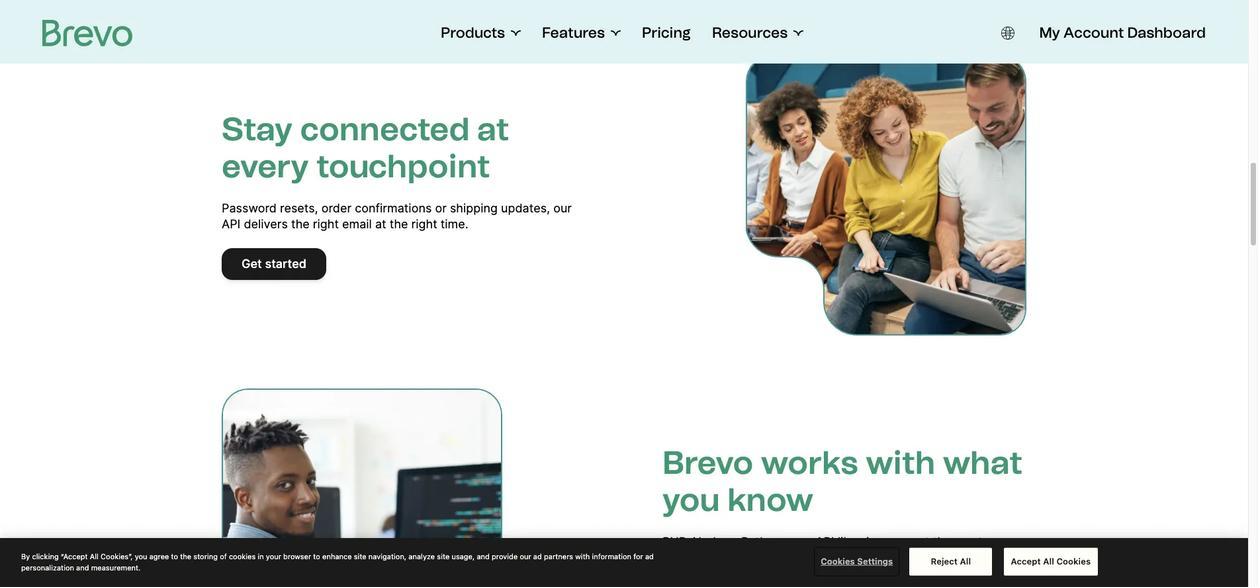 Task type: describe. For each thing, give the bounding box(es) containing it.
you inside brevo works with what you know
[[663, 481, 720, 519]]

usage,
[[452, 552, 475, 561]]

resources link
[[712, 24, 804, 42]]

settings
[[858, 556, 893, 567]]

all for accept all cookies
[[1044, 556, 1055, 567]]

button image
[[1001, 26, 1015, 40]]

1 ad from the left
[[534, 552, 542, 561]]

stay connected at every touchpoint
[[222, 110, 509, 185]]

password
[[222, 201, 277, 215]]

brevo works with what you know
[[663, 444, 1023, 519]]

php, node or python – our api libraries support the most common programming languages.
[[663, 535, 983, 565]]

accept all cookies
[[1011, 556, 1091, 567]]

all inside by clicking "accept all cookies", you agree to the storing of cookies in your browser to enhance site navigation, analyze site usage, and provide our ad partners with information for ad personalization and measurement.
[[90, 552, 99, 561]]

works
[[761, 444, 859, 482]]

common
[[663, 551, 711, 565]]

reject all button
[[910, 548, 993, 576]]

provide
[[492, 552, 518, 561]]

random image for brevo works with what you know
[[222, 389, 503, 587]]

0 horizontal spatial and
[[76, 563, 89, 572]]

of
[[220, 552, 227, 561]]

information
[[592, 552, 632, 561]]

1 site from the left
[[354, 552, 367, 561]]

–
[[785, 535, 791, 549]]

1 to from the left
[[171, 552, 178, 561]]

python
[[742, 535, 781, 549]]

password resets, order confirmations or shipping updates, our api delivers the right email at the right time.
[[222, 201, 572, 231]]

programming
[[715, 551, 789, 565]]

accept all cookies button
[[1004, 548, 1098, 576]]

api inside password resets, order confirmations or shipping updates, our api delivers the right email at the right time.
[[222, 217, 241, 231]]

2 to from the left
[[313, 552, 320, 561]]

get started
[[242, 257, 307, 271]]

browser
[[283, 552, 311, 561]]

2 site from the left
[[437, 552, 450, 561]]

resources
[[712, 24, 788, 42]]

personalization
[[21, 563, 74, 572]]

stay
[[222, 110, 293, 148]]

confirmations
[[355, 201, 432, 215]]

our inside php, node or python – our api libraries support the most common programming languages.
[[794, 535, 812, 549]]

features
[[542, 24, 605, 42]]

php,
[[663, 535, 690, 549]]

or inside password resets, order confirmations or shipping updates, our api delivers the right email at the right time.
[[435, 201, 447, 215]]

storing
[[194, 552, 218, 561]]

in
[[258, 552, 264, 561]]

the down confirmations
[[390, 217, 408, 231]]

with inside by clicking "accept all cookies", you agree to the storing of cookies in your browser to enhance site navigation, analyze site usage, and provide our ad partners with information for ad personalization and measurement.
[[575, 552, 590, 561]]

1 horizontal spatial and
[[477, 552, 490, 561]]

by
[[21, 552, 30, 561]]

cookies settings button
[[816, 549, 899, 575]]

cookies settings
[[821, 556, 893, 567]]

measurement.
[[91, 563, 141, 572]]

cookies
[[229, 552, 256, 561]]

random image for stay connected at every touchpoint
[[746, 55, 1027, 336]]



Task type: locate. For each thing, give the bounding box(es) containing it.
0 horizontal spatial cookies
[[821, 556, 855, 567]]

1 vertical spatial and
[[76, 563, 89, 572]]

2 vertical spatial our
[[520, 552, 531, 561]]

navigation,
[[369, 552, 407, 561]]

random image
[[746, 55, 1027, 336], [222, 389, 503, 587]]

all for reject all
[[960, 556, 971, 567]]

1 vertical spatial or
[[727, 535, 738, 549]]

2 ad from the left
[[645, 552, 654, 561]]

my
[[1040, 24, 1061, 42]]

1 vertical spatial with
[[575, 552, 590, 561]]

0 vertical spatial at
[[477, 110, 509, 148]]

our right updates,
[[554, 201, 572, 215]]

1 vertical spatial random image
[[222, 389, 503, 587]]

2 horizontal spatial all
[[1044, 556, 1055, 567]]

my account dashboard link
[[1040, 24, 1206, 42]]

or up time.
[[435, 201, 447, 215]]

1 horizontal spatial ad
[[645, 552, 654, 561]]

the down resets, at left top
[[291, 217, 310, 231]]

1 vertical spatial at
[[375, 217, 386, 231]]

right left time.
[[412, 217, 437, 231]]

api up the languages.
[[816, 535, 835, 549]]

at
[[477, 110, 509, 148], [375, 217, 386, 231]]

cookies down libraries
[[821, 556, 855, 567]]

languages.
[[793, 551, 854, 565]]

0 horizontal spatial ad
[[534, 552, 542, 561]]

with inside brevo works with what you know
[[866, 444, 936, 482]]

ad
[[534, 552, 542, 561], [645, 552, 654, 561]]

our inside by clicking "accept all cookies", you agree to the storing of cookies in your browser to enhance site navigation, analyze site usage, and provide our ad partners with information for ad personalization and measurement.
[[520, 552, 531, 561]]

0 horizontal spatial or
[[435, 201, 447, 215]]

and down "accept on the left bottom
[[76, 563, 89, 572]]

1 horizontal spatial cookies
[[1057, 556, 1091, 567]]

all inside 'button'
[[1044, 556, 1055, 567]]

all
[[90, 552, 99, 561], [960, 556, 971, 567], [1044, 556, 1055, 567]]

all right "accept on the left bottom
[[90, 552, 99, 561]]

updates,
[[501, 201, 550, 215]]

you up php,
[[663, 481, 720, 519]]

0 horizontal spatial all
[[90, 552, 99, 561]]

or inside php, node or python – our api libraries support the most common programming languages.
[[727, 535, 738, 549]]

our
[[554, 201, 572, 215], [794, 535, 812, 549], [520, 552, 531, 561]]

the up 'reject'
[[933, 535, 952, 549]]

dashboard
[[1128, 24, 1206, 42]]

get
[[242, 257, 262, 271]]

1 cookies from the left
[[821, 556, 855, 567]]

our right –
[[794, 535, 812, 549]]

0 horizontal spatial api
[[222, 217, 241, 231]]

clicking
[[32, 552, 59, 561]]

pricing
[[642, 24, 691, 42]]

agree
[[149, 552, 169, 561]]

brevo image
[[42, 20, 132, 46]]

cookies inside cookies settings button
[[821, 556, 855, 567]]

email
[[342, 217, 372, 231]]

you left agree
[[135, 552, 147, 561]]

all inside button
[[960, 556, 971, 567]]

libraries
[[838, 535, 883, 549]]

0 horizontal spatial right
[[313, 217, 339, 231]]

pricing link
[[642, 24, 691, 42]]

time.
[[441, 217, 469, 231]]

api
[[222, 217, 241, 231], [816, 535, 835, 549]]

with
[[866, 444, 936, 482], [575, 552, 590, 561]]

ad right for
[[645, 552, 654, 561]]

products
[[441, 24, 505, 42]]

for
[[634, 552, 643, 561]]

1 horizontal spatial right
[[412, 217, 437, 231]]

the inside php, node or python – our api libraries support the most common programming languages.
[[933, 535, 952, 549]]

brevo
[[663, 444, 754, 482]]

delivers
[[244, 217, 288, 231]]

node
[[693, 535, 723, 549]]

1 horizontal spatial or
[[727, 535, 738, 549]]

0 vertical spatial our
[[554, 201, 572, 215]]

account
[[1064, 24, 1124, 42]]

and right usage,
[[477, 552, 490, 561]]

connected
[[300, 110, 470, 148]]

accept
[[1011, 556, 1041, 567]]

your
[[266, 552, 281, 561]]

shipping
[[450, 201, 498, 215]]

to
[[171, 552, 178, 561], [313, 552, 320, 561]]

get started button
[[222, 248, 326, 280]]

"accept
[[61, 552, 88, 561]]

0 vertical spatial api
[[222, 217, 241, 231]]

site right enhance
[[354, 552, 367, 561]]

1 horizontal spatial with
[[866, 444, 936, 482]]

support
[[886, 535, 930, 549]]

you inside by clicking "accept all cookies", you agree to the storing of cookies in your browser to enhance site navigation, analyze site usage, and provide our ad partners with information for ad personalization and measurement.
[[135, 552, 147, 561]]

analyze
[[409, 552, 435, 561]]

our inside password resets, order confirmations or shipping updates, our api delivers the right email at the right time.
[[554, 201, 572, 215]]

0 horizontal spatial our
[[520, 552, 531, 561]]

at inside password resets, order confirmations or shipping updates, our api delivers the right email at the right time.
[[375, 217, 386, 231]]

order
[[322, 201, 352, 215]]

site left usage,
[[437, 552, 450, 561]]

api down password
[[222, 217, 241, 231]]

0 vertical spatial and
[[477, 552, 490, 561]]

0 vertical spatial or
[[435, 201, 447, 215]]

right down order
[[313, 217, 339, 231]]

enhance
[[322, 552, 352, 561]]

1 horizontal spatial our
[[554, 201, 572, 215]]

reject all
[[931, 556, 971, 567]]

to right agree
[[171, 552, 178, 561]]

partners
[[544, 552, 573, 561]]

1 horizontal spatial to
[[313, 552, 320, 561]]

know
[[728, 481, 814, 519]]

0 horizontal spatial you
[[135, 552, 147, 561]]

0 vertical spatial with
[[866, 444, 936, 482]]

1 horizontal spatial you
[[663, 481, 720, 519]]

0 horizontal spatial random image
[[222, 389, 503, 587]]

resets,
[[280, 201, 318, 215]]

by clicking "accept all cookies", you agree to the storing of cookies in your browser to enhance site navigation, analyze site usage, and provide our ad partners with information for ad personalization and measurement.
[[21, 552, 654, 572]]

0 horizontal spatial at
[[375, 217, 386, 231]]

0 vertical spatial random image
[[746, 55, 1027, 336]]

or right "node"
[[727, 535, 738, 549]]

right
[[313, 217, 339, 231], [412, 217, 437, 231]]

features link
[[542, 24, 621, 42]]

most
[[955, 535, 983, 549]]

the left storing
[[180, 552, 191, 561]]

1 right from the left
[[313, 217, 339, 231]]

ad left the partners
[[534, 552, 542, 561]]

to right browser
[[313, 552, 320, 561]]

what
[[943, 444, 1023, 482]]

or
[[435, 201, 447, 215], [727, 535, 738, 549]]

at inside the "stay connected at every touchpoint"
[[477, 110, 509, 148]]

cookies",
[[101, 552, 133, 561]]

cookies right the accept
[[1057, 556, 1091, 567]]

1 vertical spatial api
[[816, 535, 835, 549]]

site
[[354, 552, 367, 561], [437, 552, 450, 561]]

cookies inside accept all cookies 'button'
[[1057, 556, 1091, 567]]

0 horizontal spatial to
[[171, 552, 178, 561]]

every
[[222, 147, 309, 185]]

1 horizontal spatial site
[[437, 552, 450, 561]]

1 horizontal spatial all
[[960, 556, 971, 567]]

0 horizontal spatial with
[[575, 552, 590, 561]]

touchpoint
[[316, 147, 490, 185]]

cookies
[[821, 556, 855, 567], [1057, 556, 1091, 567]]

1 horizontal spatial at
[[477, 110, 509, 148]]

0 horizontal spatial site
[[354, 552, 367, 561]]

the
[[291, 217, 310, 231], [390, 217, 408, 231], [933, 535, 952, 549], [180, 552, 191, 561]]

2 right from the left
[[412, 217, 437, 231]]

you
[[663, 481, 720, 519], [135, 552, 147, 561]]

the inside by clicking "accept all cookies", you agree to the storing of cookies in your browser to enhance site navigation, analyze site usage, and provide our ad partners with information for ad personalization and measurement.
[[180, 552, 191, 561]]

all right the accept
[[1044, 556, 1055, 567]]

our right provide
[[520, 552, 531, 561]]

1 vertical spatial you
[[135, 552, 147, 561]]

0 vertical spatial you
[[663, 481, 720, 519]]

started
[[265, 257, 307, 271]]

products link
[[441, 24, 521, 42]]

2 cookies from the left
[[1057, 556, 1091, 567]]

my account dashboard
[[1040, 24, 1206, 42]]

1 horizontal spatial api
[[816, 535, 835, 549]]

reject
[[931, 556, 958, 567]]

api inside php, node or python – our api libraries support the most common programming languages.
[[816, 535, 835, 549]]

2 horizontal spatial our
[[794, 535, 812, 549]]

1 vertical spatial our
[[794, 535, 812, 549]]

all down most
[[960, 556, 971, 567]]

1 horizontal spatial random image
[[746, 55, 1027, 336]]

and
[[477, 552, 490, 561], [76, 563, 89, 572]]



Task type: vqa. For each thing, say whether or not it's contained in the screenshot.
Touchpoint
yes



